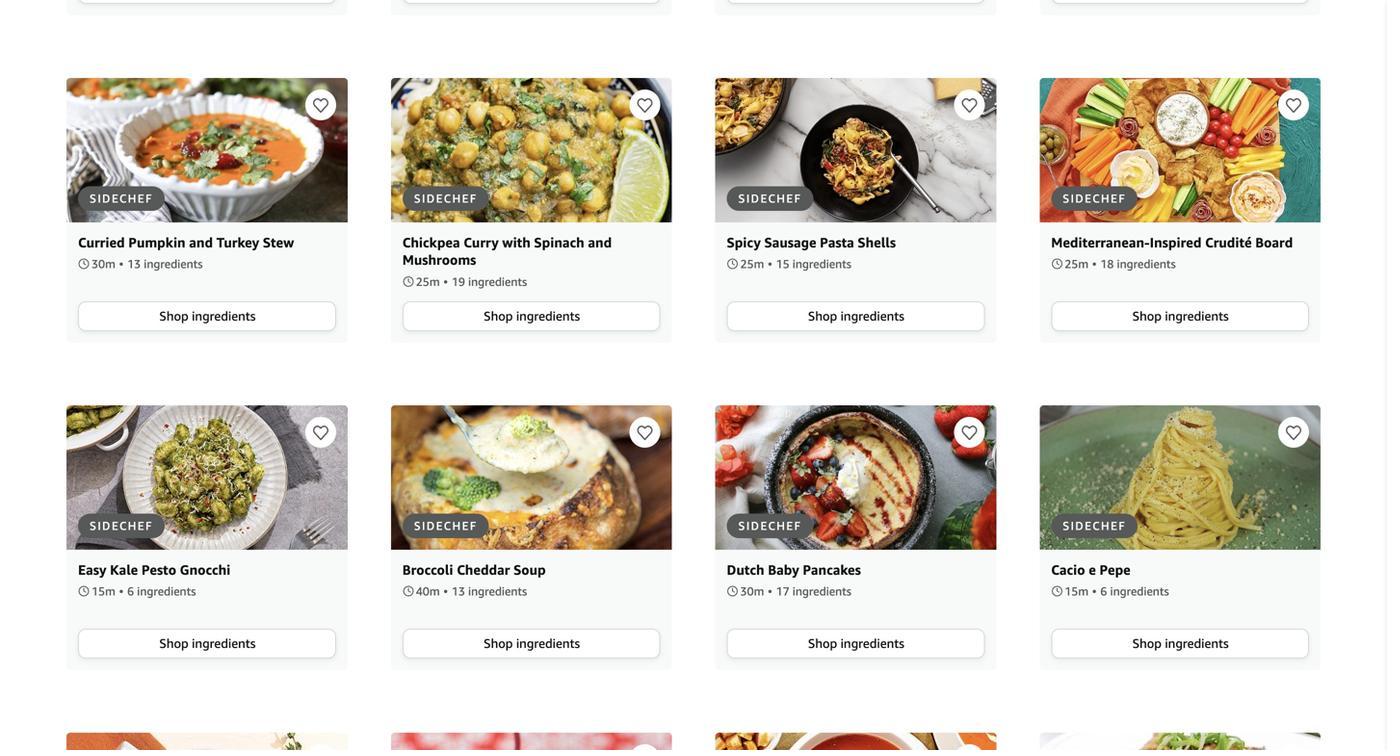 Task type: locate. For each thing, give the bounding box(es) containing it.
sidechef up chickpea
[[414, 192, 477, 205]]

40m
[[416, 585, 440, 598]]

30m down curried
[[92, 257, 115, 271]]

spicy sausage pasta shells image
[[715, 78, 996, 223]]

30m inside 30m • 13 ingredients
[[92, 257, 115, 271]]

13 down broccoli cheddar soup
[[452, 585, 465, 598]]

cacio
[[1051, 562, 1085, 578]]

1 15m • 6 ingredients from the left
[[92, 584, 196, 598]]

• for easy
[[119, 584, 123, 598]]

• inside 30m • 13 ingredients
[[119, 256, 123, 270]]

13
[[127, 257, 141, 271], [452, 585, 465, 598]]

13 down "pumpkin"
[[127, 257, 141, 271]]

0 horizontal spatial 15m • 6 ingredients
[[92, 584, 196, 598]]

6
[[127, 585, 134, 598], [1101, 585, 1107, 598]]

1 horizontal spatial 13
[[452, 585, 465, 598]]

shop ingredients for crudité
[[1133, 309, 1229, 324]]

shop for pancakes
[[808, 636, 837, 651]]

25m inside 25m • 19 ingredients
[[416, 275, 440, 288]]

13 for cheddar
[[452, 585, 465, 598]]

spicy
[[727, 235, 761, 250]]

• inside 25m • 18 ingredients
[[1093, 256, 1097, 270]]

pepe
[[1100, 562, 1131, 578]]

25m down mushrooms
[[416, 275, 440, 288]]

sidechef up broccoli
[[414, 519, 477, 533]]

curry
[[464, 235, 499, 250]]

ingredients
[[144, 257, 203, 271], [793, 257, 852, 271], [1117, 257, 1176, 271], [468, 275, 527, 288], [192, 309, 256, 324], [516, 309, 580, 324], [841, 309, 904, 324], [1165, 309, 1229, 324], [137, 585, 196, 598], [468, 585, 527, 598], [793, 585, 852, 598], [1110, 585, 1169, 598], [192, 636, 256, 651], [516, 636, 580, 651], [841, 636, 904, 651], [1165, 636, 1229, 651]]

30m down dutch
[[740, 585, 764, 598]]

baby
[[768, 562, 799, 578]]

• left 19
[[444, 274, 448, 287]]

25m • 18 ingredients
[[1065, 256, 1176, 271]]

kale
[[110, 562, 138, 578]]

15m down easy
[[92, 585, 115, 598]]

sidechef up kale
[[90, 519, 153, 533]]

18
[[1101, 257, 1114, 271]]

ingredients inside 30m • 17 ingredients
[[793, 585, 852, 598]]

shop ingredients for pepe
[[1133, 636, 1229, 651]]

shop
[[159, 309, 189, 324], [484, 309, 513, 324], [808, 309, 837, 324], [1133, 309, 1162, 324], [159, 636, 189, 651], [484, 636, 513, 651], [808, 636, 837, 651], [1133, 636, 1162, 651]]

2 15m from the left
[[1065, 585, 1089, 598]]

• for mediterranean-
[[1093, 256, 1097, 270]]

and left turkey
[[189, 235, 213, 250]]

0 horizontal spatial 25m
[[416, 275, 440, 288]]

mediterranean-
[[1051, 235, 1150, 250]]

15m • 6 ingredients
[[92, 584, 196, 598], [1065, 584, 1169, 598]]

shop ingredients for pesto
[[159, 636, 256, 651]]

stew
[[263, 235, 294, 250]]

shop for pasta
[[808, 309, 837, 324]]

ingredients inside 25m • 15 ingredients
[[793, 257, 852, 271]]

25m for spicy sausage pasta shells
[[740, 257, 764, 271]]

dutch
[[727, 562, 765, 578]]

• inside '40m • 13 ingredients'
[[444, 584, 448, 598]]

2 15m • 6 ingredients from the left
[[1065, 584, 1169, 598]]

19
[[452, 275, 465, 288]]

25m • 15 ingredients
[[740, 256, 852, 271]]

1 horizontal spatial 15m • 6 ingredients
[[1065, 584, 1169, 598]]

1 horizontal spatial 15m
[[1065, 585, 1089, 598]]

mediterranean-inspired crudité board image
[[1040, 78, 1321, 223]]

easy
[[78, 562, 106, 578]]

sidechef for easy
[[90, 519, 153, 533]]

shop ingredients for soup
[[484, 636, 580, 651]]

dutch baby pancakes image
[[715, 406, 996, 550]]

and right the spinach
[[588, 235, 612, 250]]

None submit
[[79, 0, 335, 3], [403, 0, 659, 3], [728, 0, 984, 3], [1052, 0, 1308, 3], [79, 303, 335, 330], [403, 303, 659, 330], [728, 303, 984, 330], [1052, 303, 1308, 330], [79, 630, 335, 658], [403, 630, 659, 658], [728, 630, 984, 658], [1052, 630, 1308, 658], [79, 0, 335, 3], [403, 0, 659, 3], [728, 0, 984, 3], [1052, 0, 1308, 3], [79, 303, 335, 330], [403, 303, 659, 330], [728, 303, 984, 330], [1052, 303, 1308, 330], [79, 630, 335, 658], [403, 630, 659, 658], [728, 630, 984, 658], [1052, 630, 1308, 658]]

2 horizontal spatial 25m
[[1065, 257, 1089, 271]]

1 horizontal spatial 30m
[[740, 585, 764, 598]]

1 vertical spatial 30m
[[740, 585, 764, 598]]

• for chickpea
[[444, 274, 448, 287]]

15m
[[92, 585, 115, 598], [1065, 585, 1089, 598]]

ingredients inside 30m • 13 ingredients
[[144, 257, 203, 271]]

sidechef
[[90, 192, 153, 205], [414, 192, 477, 205], [738, 192, 802, 205], [1063, 192, 1126, 205], [90, 519, 153, 533], [414, 519, 477, 533], [738, 519, 802, 533], [1063, 519, 1126, 533]]

6 down pepe
[[1101, 585, 1107, 598]]

2 and from the left
[[588, 235, 612, 250]]

1 horizontal spatial 6
[[1101, 585, 1107, 598]]

25m for chickpea curry with spinach and mushrooms
[[416, 275, 440, 288]]

crudité
[[1205, 235, 1252, 250]]

sidechef up mediterranean-
[[1063, 192, 1126, 205]]

spicy sausage pasta shells
[[727, 235, 896, 250]]

25m inside 25m • 15 ingredients
[[740, 257, 764, 271]]

save image for mediterranean-inspired crudité board
[[1278, 90, 1309, 120]]

sidechef up the e
[[1063, 519, 1126, 533]]

easy kale pesto gnocchi image
[[66, 406, 348, 550]]

spinach
[[534, 235, 585, 250]]

shop ingredients
[[159, 309, 256, 324], [484, 309, 580, 324], [808, 309, 904, 324], [1133, 309, 1229, 324], [159, 636, 256, 651], [484, 636, 580, 651], [808, 636, 904, 651], [1133, 636, 1229, 651]]

6 down kale
[[127, 585, 134, 598]]

2 6 from the left
[[1101, 585, 1107, 598]]

shop for and
[[159, 309, 189, 324]]

30m • 17 ingredients
[[740, 584, 852, 598]]

1 horizontal spatial 25m
[[740, 257, 764, 271]]

30m • 13 ingredients
[[92, 256, 203, 271]]

1 15m from the left
[[92, 585, 115, 598]]

sidechef up 'baby'
[[738, 519, 802, 533]]

sidechef for spicy
[[738, 192, 802, 205]]

15m • 6 ingredients down pepe
[[1065, 584, 1169, 598]]

sidechef up curried
[[90, 192, 153, 205]]

25m for mediterranean-inspired crudité board
[[1065, 257, 1089, 271]]

0 horizontal spatial 6
[[127, 585, 134, 598]]

e
[[1089, 562, 1096, 578]]

pasta
[[820, 235, 854, 250]]

save image
[[954, 90, 985, 120], [1278, 90, 1309, 120], [954, 417, 985, 448], [1278, 417, 1309, 448], [305, 745, 336, 751]]

0 horizontal spatial and
[[189, 235, 213, 250]]

•
[[119, 256, 123, 270], [768, 256, 772, 270], [1093, 256, 1097, 270], [444, 274, 448, 287], [119, 584, 123, 598], [444, 584, 448, 598], [768, 584, 772, 598], [1093, 584, 1097, 598]]

13 inside '40m • 13 ingredients'
[[452, 585, 465, 598]]

15m • 6 ingredients down 'easy kale pesto gnocchi'
[[92, 584, 196, 598]]

0 vertical spatial 13
[[127, 257, 141, 271]]

• right 40m
[[444, 584, 448, 598]]

shop ingredients for pasta
[[808, 309, 904, 324]]

sidechef up sausage
[[738, 192, 802, 205]]

25m inside 25m • 18 ingredients
[[1065, 257, 1089, 271]]

30m inside 30m • 17 ingredients
[[740, 585, 764, 598]]

0 horizontal spatial 13
[[127, 257, 141, 271]]

30m
[[92, 257, 115, 271], [740, 585, 764, 598]]

dutch baby pancakes
[[727, 562, 861, 578]]

• for curried
[[119, 256, 123, 270]]

• left 15
[[768, 256, 772, 270]]

• for spicy
[[768, 256, 772, 270]]

13 inside 30m • 13 ingredients
[[127, 257, 141, 271]]

15m for cacio
[[1065, 585, 1089, 598]]

• down kale
[[119, 584, 123, 598]]

17
[[776, 585, 790, 598]]

15m down cacio on the bottom right of page
[[1065, 585, 1089, 598]]

• inside 25m • 15 ingredients
[[768, 256, 772, 270]]

25m
[[740, 257, 764, 271], [1065, 257, 1089, 271], [416, 275, 440, 288]]

25m down the spicy
[[740, 257, 764, 271]]

pumpkin
[[128, 235, 186, 250]]

15m • 6 ingredients for pepe
[[1065, 584, 1169, 598]]

0 horizontal spatial 30m
[[92, 257, 115, 271]]

sidechef for curried
[[90, 192, 153, 205]]

1 6 from the left
[[127, 585, 134, 598]]

chickpea curry with spinach and mushrooms image
[[391, 78, 672, 223]]

6 for e
[[1101, 585, 1107, 598]]

• left 17
[[768, 584, 772, 598]]

mediterranean-inspired crudité board
[[1051, 235, 1293, 250]]

• inside 30m • 17 ingredients
[[768, 584, 772, 598]]

0 horizontal spatial 15m
[[92, 585, 115, 598]]

1 vertical spatial 13
[[452, 585, 465, 598]]

13 for pumpkin
[[127, 257, 141, 271]]

save image
[[305, 90, 336, 120], [630, 90, 660, 120], [305, 417, 336, 448], [630, 417, 660, 448], [630, 745, 660, 751], [954, 745, 985, 751], [1278, 745, 1309, 751]]

sidechef for broccoli
[[414, 519, 477, 533]]

shop for pesto
[[159, 636, 189, 651]]

shop ingredients for with
[[484, 309, 580, 324]]

pesto
[[141, 562, 176, 578]]

and
[[189, 235, 213, 250], [588, 235, 612, 250]]

• down the e
[[1093, 584, 1097, 598]]

0 vertical spatial 30m
[[92, 257, 115, 271]]

chickpea
[[402, 235, 460, 250]]

• inside 25m • 19 ingredients
[[444, 274, 448, 287]]

• down curried
[[119, 256, 123, 270]]

• left 18
[[1093, 256, 1097, 270]]

broccoli
[[402, 562, 453, 578]]

25m left 18
[[1065, 257, 1089, 271]]

1 horizontal spatial and
[[588, 235, 612, 250]]



Task type: vqa. For each thing, say whether or not it's contained in the screenshot.


Task type: describe. For each thing, give the bounding box(es) containing it.
shop for pepe
[[1133, 636, 1162, 651]]

turkey
[[217, 235, 259, 250]]

sausage
[[764, 235, 817, 250]]

ingredients inside '40m • 13 ingredients'
[[468, 585, 527, 598]]

mushrooms
[[402, 252, 476, 268]]

shop for crudité
[[1133, 309, 1162, 324]]

sidechef for mediterranean-
[[1063, 192, 1126, 205]]

40m • 13 ingredients
[[416, 584, 527, 598]]

15m • 6 ingredients for pesto
[[92, 584, 196, 598]]

sidechef for dutch
[[738, 519, 802, 533]]

pancakes
[[803, 562, 861, 578]]

15
[[776, 257, 790, 271]]

sidechef for chickpea
[[414, 192, 477, 205]]

ingredients inside 25m • 19 ingredients
[[468, 275, 527, 288]]

curried
[[78, 235, 125, 250]]

broccoli cheddar soup
[[402, 562, 546, 578]]

• for broccoli
[[444, 584, 448, 598]]

ingredients inside 25m • 18 ingredients
[[1117, 257, 1176, 271]]

cacio e pepe image
[[1040, 406, 1321, 550]]

gnocchi
[[180, 562, 231, 578]]

1 and from the left
[[189, 235, 213, 250]]

shop ingredients for and
[[159, 309, 256, 324]]

cacio e pepe
[[1051, 562, 1131, 578]]

save image for cacio e pepe
[[1278, 417, 1309, 448]]

shop for soup
[[484, 636, 513, 651]]

inspired
[[1150, 235, 1202, 250]]

shells
[[858, 235, 896, 250]]

30m for dutch
[[740, 585, 764, 598]]

15m for easy
[[92, 585, 115, 598]]

board
[[1256, 235, 1293, 250]]

curried pumpkin and turkey stew image
[[66, 78, 348, 223]]

save image for spicy sausage pasta shells
[[954, 90, 985, 120]]

• for cacio
[[1093, 584, 1097, 598]]

cheddar
[[457, 562, 510, 578]]

6 for kale
[[127, 585, 134, 598]]

30m for curried
[[92, 257, 115, 271]]

shop ingredients for pancakes
[[808, 636, 904, 651]]

easy kale pesto gnocchi
[[78, 562, 231, 578]]

broccoli cheddar soup image
[[391, 406, 672, 550]]

chickpea curry with spinach and mushrooms
[[402, 235, 612, 268]]

with
[[502, 235, 531, 250]]

curried pumpkin and turkey stew
[[78, 235, 294, 250]]

sidechef for cacio
[[1063, 519, 1126, 533]]

and inside 'chickpea curry with spinach and mushrooms'
[[588, 235, 612, 250]]

soup
[[514, 562, 546, 578]]

25m • 19 ingredients
[[416, 274, 527, 288]]

shop for with
[[484, 309, 513, 324]]

• for dutch
[[768, 584, 772, 598]]

save image for dutch baby pancakes
[[954, 417, 985, 448]]



